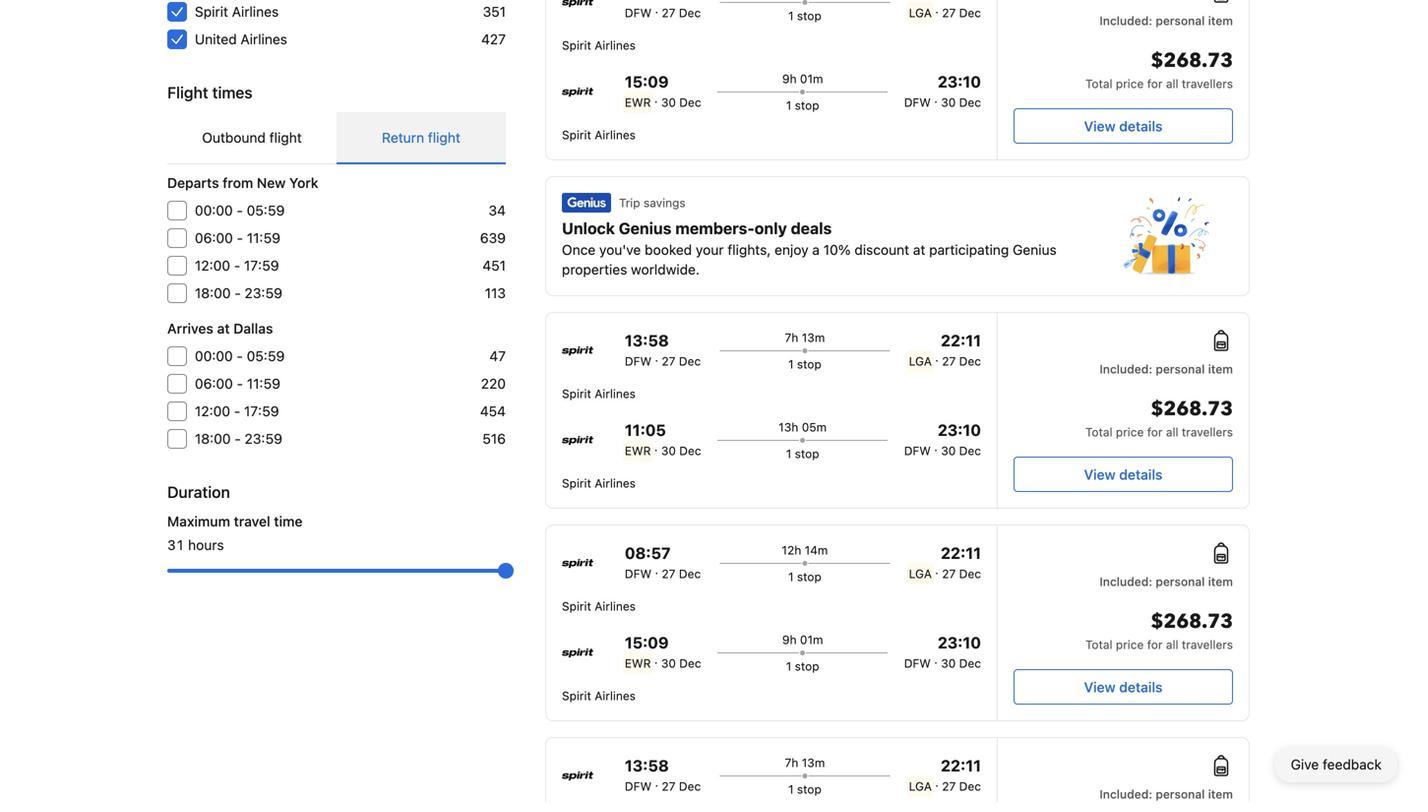 Task type: describe. For each thing, give the bounding box(es) containing it.
you've
[[599, 242, 641, 258]]

maximum
[[167, 513, 230, 530]]

$268.73 total price for all travellers for 08:57
[[1086, 608, 1233, 652]]

3 lga from the top
[[909, 567, 932, 581]]

08:57
[[625, 544, 671, 563]]

unlock
[[562, 219, 615, 238]]

time
[[274, 513, 303, 530]]

from
[[223, 175, 253, 191]]

personal for 08:57
[[1156, 575, 1205, 589]]

price for 08:57
[[1116, 638, 1144, 652]]

1 view details button from the top
[[1014, 108, 1233, 144]]

properties
[[562, 261, 627, 278]]

1 7h 13m from the top
[[785, 331, 825, 345]]

dfw inside "dfw . 27 dec"
[[625, 6, 652, 20]]

23:10 dfw . 30 dec for 08:57
[[904, 633, 981, 670]]

2 13:58 dfw . 27 dec from the top
[[625, 756, 701, 793]]

dec inside "dfw . 27 dec"
[[679, 6, 701, 20]]

12h 14m
[[782, 543, 828, 557]]

total for 08:57
[[1086, 638, 1113, 652]]

at inside unlock genius members-only deals once you've booked your flights, enjoy a 10% discount at participating genius properties worldwide.
[[913, 242, 926, 258]]

. inside 08:57 dfw . 27 dec
[[655, 563, 659, 577]]

trip savings
[[619, 196, 686, 210]]

outbound
[[202, 129, 266, 146]]

participating
[[929, 242, 1009, 258]]

item for 08:57
[[1208, 575, 1233, 589]]

for for 08:57
[[1147, 638, 1163, 652]]

only
[[755, 219, 787, 238]]

23:10 for 13:58
[[938, 421, 981, 440]]

departs
[[167, 175, 219, 191]]

12:00 for arrives
[[195, 403, 230, 419]]

details for 08:57
[[1119, 679, 1163, 695]]

york
[[289, 175, 318, 191]]

22:11 lga . 27 dec for 15:09
[[909, 544, 981, 581]]

return flight
[[382, 129, 461, 146]]

arrives
[[167, 320, 214, 337]]

tab list containing outbound flight
[[167, 112, 506, 165]]

1 view details from the top
[[1084, 118, 1163, 134]]

give feedback button
[[1275, 747, 1398, 783]]

23:59 for new
[[245, 285, 282, 301]]

- for 454
[[234, 403, 240, 419]]

27 inside lga . 27 dec
[[942, 6, 956, 20]]

06:00 for arrives
[[195, 376, 233, 392]]

22:11 for 15:09
[[941, 544, 981, 563]]

arrives at dallas
[[167, 320, 273, 337]]

05:59 for dallas
[[247, 348, 285, 364]]

4 personal from the top
[[1156, 787, 1205, 801]]

for for 13:58
[[1147, 425, 1163, 439]]

ewr for dfw
[[625, 95, 651, 109]]

flight times
[[167, 83, 253, 102]]

15:09 ewr . 30 dec for 08:57
[[625, 633, 701, 670]]

$268.73 for 13:58
[[1151, 396, 1233, 423]]

savings
[[644, 196, 686, 210]]

view for 08:57
[[1084, 679, 1116, 695]]

220
[[481, 376, 506, 392]]

9h 01m for 08:57
[[782, 633, 823, 647]]

08:57 dfw . 27 dec
[[625, 544, 701, 581]]

maximum travel time 31 hours
[[167, 513, 303, 553]]

your
[[696, 242, 724, 258]]

2 7h 13m from the top
[[785, 756, 825, 770]]

- for 639
[[237, 230, 243, 246]]

1 total from the top
[[1086, 77, 1113, 91]]

trip
[[619, 196, 640, 210]]

18:00 for departs
[[195, 285, 231, 301]]

booked
[[645, 242, 692, 258]]

included: for dfw
[[1100, 14, 1153, 28]]

united
[[195, 31, 237, 47]]

view for 13:58
[[1084, 467, 1116, 483]]

2 13:58 from the top
[[625, 756, 669, 775]]

1 price from the top
[[1116, 77, 1144, 91]]

1 travellers from the top
[[1182, 77, 1233, 91]]

0 horizontal spatial genius
[[619, 219, 672, 238]]

. inside 11:05 ewr . 30 dec
[[654, 440, 658, 454]]

. inside "dfw . 27 dec"
[[655, 2, 659, 16]]

4 lga from the top
[[909, 780, 932, 793]]

travellers for 08:57
[[1182, 638, 1233, 652]]

22:11 for 11:05
[[941, 331, 981, 350]]

12:00 for departs
[[195, 257, 230, 274]]

view details button for 08:57
[[1014, 669, 1233, 705]]

639
[[480, 230, 506, 246]]

flights,
[[728, 242, 771, 258]]

351
[[483, 3, 506, 20]]

1 13:58 dfw . 27 dec from the top
[[625, 331, 701, 368]]

dfw inside 08:57 dfw . 27 dec
[[625, 567, 652, 581]]

new
[[257, 175, 286, 191]]

3 22:11 from the top
[[941, 756, 981, 775]]

lga inside lga . 27 dec
[[909, 6, 932, 20]]

17:59 for dallas
[[244, 403, 279, 419]]

4 item from the top
[[1208, 787, 1233, 801]]

27 inside 08:57 dfw . 27 dec
[[662, 567, 676, 581]]

ewr for 13:58
[[625, 444, 651, 458]]

travel
[[234, 513, 270, 530]]

1 23:10 from the top
[[938, 72, 981, 91]]

dec inside lga . 27 dec
[[959, 6, 981, 20]]

23:10 for 08:57
[[938, 633, 981, 652]]

13h
[[779, 420, 799, 434]]

3 22:11 lga . 27 dec from the top
[[909, 756, 981, 793]]

deals
[[791, 219, 832, 238]]

lga . 27 dec
[[909, 2, 981, 20]]

34
[[489, 202, 506, 219]]

2 lga from the top
[[909, 354, 932, 368]]

dallas
[[233, 320, 273, 337]]

15:09 for dfw
[[625, 72, 669, 91]]



Task type: locate. For each thing, give the bounding box(es) containing it.
unlock genius members-only deals once you've booked your flights, enjoy a 10% discount at participating genius properties worldwide.
[[562, 219, 1057, 278]]

1 included: personal item from the top
[[1100, 14, 1233, 28]]

3 view details from the top
[[1084, 679, 1163, 695]]

1 vertical spatial 13m
[[802, 756, 825, 770]]

12:00 up duration
[[195, 403, 230, 419]]

0 vertical spatial 12:00 - 17:59
[[195, 257, 279, 274]]

1 item from the top
[[1208, 14, 1233, 28]]

15:09 down "dfw . 27 dec"
[[625, 72, 669, 91]]

1 23:59 from the top
[[245, 285, 282, 301]]

1 vertical spatial 00:00
[[195, 348, 233, 364]]

30 inside 11:05 ewr . 30 dec
[[661, 444, 676, 458]]

give feedback
[[1291, 756, 1382, 773]]

0 vertical spatial 06:00
[[195, 230, 233, 246]]

flight for outbound flight
[[269, 129, 302, 146]]

11:05 ewr . 30 dec
[[625, 421, 701, 458]]

00:00 - 05:59 for at
[[195, 348, 285, 364]]

1 18:00 - 23:59 from the top
[[195, 285, 282, 301]]

2 vertical spatial 23:10 dfw . 30 dec
[[904, 633, 981, 670]]

lga
[[909, 6, 932, 20], [909, 354, 932, 368], [909, 567, 932, 581], [909, 780, 932, 793]]

worldwide.
[[631, 261, 700, 278]]

1 vertical spatial price
[[1116, 425, 1144, 439]]

15:09 for 08:57
[[625, 633, 669, 652]]

1 00:00 from the top
[[195, 202, 233, 219]]

1 00:00 - 05:59 from the top
[[195, 202, 285, 219]]

1 vertical spatial travellers
[[1182, 425, 1233, 439]]

1 vertical spatial view
[[1084, 467, 1116, 483]]

1 vertical spatial $268.73
[[1151, 396, 1233, 423]]

06:00 for departs
[[195, 230, 233, 246]]

2 vertical spatial all
[[1166, 638, 1179, 652]]

2 item from the top
[[1208, 362, 1233, 376]]

feedback
[[1323, 756, 1382, 773]]

1 vertical spatial 01m
[[800, 633, 823, 647]]

13m
[[802, 331, 825, 345], [802, 756, 825, 770]]

01m for dfw
[[800, 72, 823, 86]]

27 inside "dfw . 27 dec"
[[662, 6, 676, 20]]

2 vertical spatial price
[[1116, 638, 1144, 652]]

3 included: personal item from the top
[[1100, 575, 1233, 589]]

00:00
[[195, 202, 233, 219], [195, 348, 233, 364]]

genius right participating in the right top of the page
[[1013, 242, 1057, 258]]

0 vertical spatial 22:11 lga . 27 dec
[[909, 331, 981, 368]]

dec
[[679, 6, 701, 20], [959, 6, 981, 20], [679, 95, 701, 109], [959, 95, 981, 109], [679, 354, 701, 368], [959, 354, 981, 368], [679, 444, 701, 458], [959, 444, 981, 458], [679, 567, 701, 581], [959, 567, 981, 581], [679, 657, 701, 670], [959, 657, 981, 670], [679, 780, 701, 793], [959, 780, 981, 793]]

22:11 lga . 27 dec
[[909, 331, 981, 368], [909, 544, 981, 581], [909, 756, 981, 793]]

ewr inside 11:05 ewr . 30 dec
[[625, 444, 651, 458]]

47
[[490, 348, 506, 364]]

1 vertical spatial 9h 01m
[[782, 633, 823, 647]]

1
[[788, 9, 794, 23], [786, 98, 792, 112], [788, 357, 794, 371], [786, 447, 792, 461], [788, 570, 794, 584], [786, 660, 792, 673], [788, 783, 794, 796]]

18:00
[[195, 285, 231, 301], [195, 431, 231, 447]]

11:59 down the new on the left of the page
[[247, 230, 281, 246]]

1 15:09 ewr . 30 dec from the top
[[625, 72, 701, 109]]

1 06:00 from the top
[[195, 230, 233, 246]]

1 15:09 from the top
[[625, 72, 669, 91]]

0 vertical spatial 13:58 dfw . 27 dec
[[625, 331, 701, 368]]

2 01m from the top
[[800, 633, 823, 647]]

item for dfw
[[1208, 14, 1233, 28]]

dec inside 08:57 dfw . 27 dec
[[679, 567, 701, 581]]

2 total from the top
[[1086, 425, 1113, 439]]

1 horizontal spatial flight
[[428, 129, 461, 146]]

1 vertical spatial 05:59
[[247, 348, 285, 364]]

0 vertical spatial at
[[913, 242, 926, 258]]

at right discount
[[913, 242, 926, 258]]

12:00 - 17:59 for at
[[195, 403, 279, 419]]

0 vertical spatial $268.73 total price for all travellers
[[1086, 47, 1233, 91]]

1 vertical spatial 00:00 - 05:59
[[195, 348, 285, 364]]

3 $268.73 from the top
[[1151, 608, 1233, 635]]

flight up the new on the left of the page
[[269, 129, 302, 146]]

view details for 13:58
[[1084, 467, 1163, 483]]

genius down trip savings
[[619, 219, 672, 238]]

1 view from the top
[[1084, 118, 1116, 134]]

1 12:00 - 17:59 from the top
[[195, 257, 279, 274]]

23:59 for dallas
[[245, 431, 282, 447]]

members-
[[676, 219, 755, 238]]

12:00 - 17:59 down "dallas"
[[195, 403, 279, 419]]

10%
[[824, 242, 851, 258]]

1 7h from the top
[[785, 331, 799, 345]]

18:00 up duration
[[195, 431, 231, 447]]

$268.73 for 08:57
[[1151, 608, 1233, 635]]

11:59 for dallas
[[247, 376, 281, 392]]

.
[[655, 2, 659, 16], [935, 2, 939, 16], [654, 92, 658, 105], [934, 92, 938, 105], [655, 350, 659, 364], [935, 350, 939, 364], [654, 440, 658, 454], [934, 440, 938, 454], [655, 563, 659, 577], [935, 563, 939, 577], [654, 653, 658, 666], [934, 653, 938, 666], [655, 776, 659, 789], [935, 776, 939, 789]]

included: personal item for 08:57
[[1100, 575, 1233, 589]]

1 vertical spatial 13:58
[[625, 756, 669, 775]]

dfw
[[625, 6, 652, 20], [904, 95, 931, 109], [625, 354, 652, 368], [904, 444, 931, 458], [625, 567, 652, 581], [904, 657, 931, 670], [625, 780, 652, 793]]

0 vertical spatial 18:00 - 23:59
[[195, 285, 282, 301]]

18:00 up arrives at dallas
[[195, 285, 231, 301]]

0 vertical spatial 00:00
[[195, 202, 233, 219]]

spirit airlines
[[195, 3, 279, 20], [562, 38, 636, 52], [562, 128, 636, 142], [562, 387, 636, 401], [562, 476, 636, 490], [562, 599, 636, 613], [562, 689, 636, 703]]

1 9h 01m from the top
[[782, 72, 823, 86]]

0 vertical spatial 13m
[[802, 331, 825, 345]]

included: personal item for dfw
[[1100, 14, 1233, 28]]

18:00 - 23:59 up duration
[[195, 431, 282, 447]]

2 vertical spatial 22:11
[[941, 756, 981, 775]]

17:59
[[244, 257, 279, 274], [244, 403, 279, 419]]

2 9h from the top
[[782, 633, 797, 647]]

1 vertical spatial 06:00 - 11:59
[[195, 376, 281, 392]]

1 9h from the top
[[782, 72, 797, 86]]

11:05
[[625, 421, 666, 440]]

- for 47
[[237, 348, 243, 364]]

3 travellers from the top
[[1182, 638, 1233, 652]]

3 23:10 dfw . 30 dec from the top
[[904, 633, 981, 670]]

1 vertical spatial 23:59
[[245, 431, 282, 447]]

view details for 08:57
[[1084, 679, 1163, 695]]

0 vertical spatial view details button
[[1014, 108, 1233, 144]]

00:00 down arrives at dallas
[[195, 348, 233, 364]]

price
[[1116, 77, 1144, 91], [1116, 425, 1144, 439], [1116, 638, 1144, 652]]

1 vertical spatial $268.73 total price for all travellers
[[1086, 396, 1233, 439]]

0 vertical spatial all
[[1166, 77, 1179, 91]]

1 vertical spatial view details
[[1084, 467, 1163, 483]]

1 vertical spatial 11:59
[[247, 376, 281, 392]]

item
[[1208, 14, 1233, 28], [1208, 362, 1233, 376], [1208, 575, 1233, 589], [1208, 787, 1233, 801]]

0 vertical spatial 01m
[[800, 72, 823, 86]]

- for 113
[[235, 285, 241, 301]]

tab list
[[167, 112, 506, 165]]

0 vertical spatial 23:10 dfw . 30 dec
[[904, 72, 981, 109]]

return flight button
[[337, 112, 506, 163]]

- for 220
[[237, 376, 243, 392]]

11:59 for new
[[247, 230, 281, 246]]

2 23:10 from the top
[[938, 421, 981, 440]]

2 11:59 from the top
[[247, 376, 281, 392]]

1 vertical spatial 7h 13m
[[785, 756, 825, 770]]

flight right the return
[[428, 129, 461, 146]]

1 vertical spatial 15:09 ewr . 30 dec
[[625, 633, 701, 670]]

2 vertical spatial $268.73 total price for all travellers
[[1086, 608, 1233, 652]]

genius
[[619, 219, 672, 238], [1013, 242, 1057, 258]]

included: personal item
[[1100, 14, 1233, 28], [1100, 362, 1233, 376], [1100, 575, 1233, 589], [1100, 787, 1233, 801]]

2 vertical spatial for
[[1147, 638, 1163, 652]]

2 vertical spatial $268.73
[[1151, 608, 1233, 635]]

0 vertical spatial 12:00
[[195, 257, 230, 274]]

price for 13:58
[[1116, 425, 1144, 439]]

3 view from the top
[[1084, 679, 1116, 695]]

0 vertical spatial $268.73
[[1151, 47, 1233, 74]]

06:00 - 11:59 for from
[[195, 230, 281, 246]]

0 horizontal spatial at
[[217, 320, 230, 337]]

return
[[382, 129, 424, 146]]

1 vertical spatial total
[[1086, 425, 1113, 439]]

all for 13:58
[[1166, 425, 1179, 439]]

18:00 - 23:59 for at
[[195, 431, 282, 447]]

1 $268.73 total price for all travellers from the top
[[1086, 47, 1233, 91]]

total for 13:58
[[1086, 425, 1113, 439]]

516
[[483, 431, 506, 447]]

1 vertical spatial 17:59
[[244, 403, 279, 419]]

2 9h 01m from the top
[[782, 633, 823, 647]]

0 vertical spatial view details
[[1084, 118, 1163, 134]]

3 $268.73 total price for all travellers from the top
[[1086, 608, 1233, 652]]

05m
[[802, 420, 827, 434]]

2 vertical spatial 22:11 lga . 27 dec
[[909, 756, 981, 793]]

15:09 ewr . 30 dec down 08:57 dfw . 27 dec
[[625, 633, 701, 670]]

3 personal from the top
[[1156, 575, 1205, 589]]

1 included: from the top
[[1100, 14, 1153, 28]]

2 06:00 - 11:59 from the top
[[195, 376, 281, 392]]

1 for from the top
[[1147, 77, 1163, 91]]

2 $268.73 total price for all travellers from the top
[[1086, 396, 1233, 439]]

personal for dfw
[[1156, 14, 1205, 28]]

1 vertical spatial details
[[1119, 467, 1163, 483]]

1 06:00 - 11:59 from the top
[[195, 230, 281, 246]]

1 ewr from the top
[[625, 95, 651, 109]]

once
[[562, 242, 596, 258]]

17:59 for new
[[244, 257, 279, 274]]

1 22:11 lga . 27 dec from the top
[[909, 331, 981, 368]]

- for 34
[[237, 202, 243, 219]]

00:00 for departs
[[195, 202, 233, 219]]

0 vertical spatial 18:00
[[195, 285, 231, 301]]

3 price from the top
[[1116, 638, 1144, 652]]

9h 01m
[[782, 72, 823, 86], [782, 633, 823, 647]]

duration
[[167, 483, 230, 502]]

2 vertical spatial view
[[1084, 679, 1116, 695]]

2 15:09 ewr . 30 dec from the top
[[625, 633, 701, 670]]

1 vertical spatial 13:58 dfw . 27 dec
[[625, 756, 701, 793]]

3 details from the top
[[1119, 679, 1163, 695]]

23:10 dfw . 30 dec
[[904, 72, 981, 109], [904, 421, 981, 458], [904, 633, 981, 670]]

view
[[1084, 118, 1116, 134], [1084, 467, 1116, 483], [1084, 679, 1116, 695]]

1 details from the top
[[1119, 118, 1163, 134]]

2 vertical spatial ewr
[[625, 657, 651, 670]]

0 vertical spatial 22:11
[[941, 331, 981, 350]]

2 flight from the left
[[428, 129, 461, 146]]

2 15:09 from the top
[[625, 633, 669, 652]]

1 vertical spatial 7h
[[785, 756, 799, 770]]

2 7h from the top
[[785, 756, 799, 770]]

give
[[1291, 756, 1319, 773]]

18:00 - 23:59
[[195, 285, 282, 301], [195, 431, 282, 447]]

1 23:10 dfw . 30 dec from the top
[[904, 72, 981, 109]]

1 vertical spatial 12:00 - 17:59
[[195, 403, 279, 419]]

3 for from the top
[[1147, 638, 1163, 652]]

4 included: personal item from the top
[[1100, 787, 1233, 801]]

06:00 down arrives at dallas
[[195, 376, 233, 392]]

2 travellers from the top
[[1182, 425, 1233, 439]]

2 $268.73 from the top
[[1151, 396, 1233, 423]]

-
[[237, 202, 243, 219], [237, 230, 243, 246], [234, 257, 240, 274], [235, 285, 241, 301], [237, 348, 243, 364], [237, 376, 243, 392], [234, 403, 240, 419], [235, 431, 241, 447]]

00:00 - 05:59 down from
[[195, 202, 285, 219]]

23:59 up "dallas"
[[245, 285, 282, 301]]

1 vertical spatial 18:00
[[195, 431, 231, 447]]

18:00 for arrives
[[195, 431, 231, 447]]

1 vertical spatial at
[[217, 320, 230, 337]]

1 13:58 from the top
[[625, 331, 669, 350]]

23:10
[[938, 72, 981, 91], [938, 421, 981, 440], [938, 633, 981, 652]]

1 horizontal spatial at
[[913, 242, 926, 258]]

0 vertical spatial view
[[1084, 118, 1116, 134]]

3 ewr from the top
[[625, 657, 651, 670]]

included:
[[1100, 14, 1153, 28], [1100, 362, 1153, 376], [1100, 575, 1153, 589], [1100, 787, 1153, 801]]

00:00 down departs
[[195, 202, 233, 219]]

2 included: from the top
[[1100, 362, 1153, 376]]

22:11
[[941, 331, 981, 350], [941, 544, 981, 563], [941, 756, 981, 775]]

0 vertical spatial 05:59
[[247, 202, 285, 219]]

9h
[[782, 72, 797, 86], [782, 633, 797, 647]]

0 vertical spatial 9h
[[782, 72, 797, 86]]

2 vertical spatial view details
[[1084, 679, 1163, 695]]

05:59 down the new on the left of the page
[[247, 202, 285, 219]]

enjoy
[[775, 242, 809, 258]]

00:00 - 05:59 down "dallas"
[[195, 348, 285, 364]]

included: for 13:58
[[1100, 362, 1153, 376]]

2 details from the top
[[1119, 467, 1163, 483]]

view details button for 13:58
[[1014, 457, 1233, 492]]

- for 516
[[235, 431, 241, 447]]

1 11:59 from the top
[[247, 230, 281, 246]]

15:09 ewr . 30 dec for dfw
[[625, 72, 701, 109]]

113
[[485, 285, 506, 301]]

2 23:59 from the top
[[245, 431, 282, 447]]

454
[[480, 403, 506, 419]]

2 view details button from the top
[[1014, 457, 1233, 492]]

1 horizontal spatial genius
[[1013, 242, 1057, 258]]

15:09
[[625, 72, 669, 91], [625, 633, 669, 652]]

3 view details button from the top
[[1014, 669, 1233, 705]]

1 $268.73 from the top
[[1151, 47, 1233, 74]]

7h 13m
[[785, 331, 825, 345], [785, 756, 825, 770]]

2 vertical spatial travellers
[[1182, 638, 1233, 652]]

2 18:00 - 23:59 from the top
[[195, 431, 282, 447]]

1 13m from the top
[[802, 331, 825, 345]]

0 vertical spatial 11:59
[[247, 230, 281, 246]]

personal for 13:58
[[1156, 362, 1205, 376]]

06:00 - 11:59 down from
[[195, 230, 281, 246]]

13h 05m
[[779, 420, 827, 434]]

18:00 - 23:59 up "dallas"
[[195, 285, 282, 301]]

1 vertical spatial 06:00
[[195, 376, 233, 392]]

spirit
[[195, 3, 228, 20], [562, 38, 591, 52], [562, 128, 591, 142], [562, 387, 591, 401], [562, 476, 591, 490], [562, 599, 591, 613], [562, 689, 591, 703]]

0 vertical spatial for
[[1147, 77, 1163, 91]]

00:00 - 05:59 for from
[[195, 202, 285, 219]]

01m for 08:57
[[800, 633, 823, 647]]

1 12:00 from the top
[[195, 257, 230, 274]]

0 vertical spatial genius
[[619, 219, 672, 238]]

dec inside 11:05 ewr . 30 dec
[[679, 444, 701, 458]]

12h
[[782, 543, 802, 557]]

2 vertical spatial total
[[1086, 638, 1113, 652]]

1 stop
[[788, 9, 822, 23], [786, 98, 820, 112], [788, 357, 822, 371], [786, 447, 820, 461], [788, 570, 822, 584], [786, 660, 820, 673], [788, 783, 822, 796]]

9h for 08:57
[[782, 633, 797, 647]]

15:09 ewr . 30 dec
[[625, 72, 701, 109], [625, 633, 701, 670]]

18:00 - 23:59 for from
[[195, 285, 282, 301]]

0 vertical spatial 15:09
[[625, 72, 669, 91]]

0 vertical spatial 23:10
[[938, 72, 981, 91]]

personal
[[1156, 14, 1205, 28], [1156, 362, 1205, 376], [1156, 575, 1205, 589], [1156, 787, 1205, 801]]

451
[[483, 257, 506, 274]]

$268.73
[[1151, 47, 1233, 74], [1151, 396, 1233, 423], [1151, 608, 1233, 635]]

2 for from the top
[[1147, 425, 1163, 439]]

1 all from the top
[[1166, 77, 1179, 91]]

0 vertical spatial 7h 13m
[[785, 331, 825, 345]]

9h 01m for dfw
[[782, 72, 823, 86]]

1 personal from the top
[[1156, 14, 1205, 28]]

05:59 down "dallas"
[[247, 348, 285, 364]]

06:00 - 11:59
[[195, 230, 281, 246], [195, 376, 281, 392]]

2 vertical spatial view details button
[[1014, 669, 1233, 705]]

outbound flight
[[202, 129, 302, 146]]

1 vertical spatial ewr
[[625, 444, 651, 458]]

06:00 - 11:59 for at
[[195, 376, 281, 392]]

flight for return flight
[[428, 129, 461, 146]]

1 vertical spatial all
[[1166, 425, 1179, 439]]

travellers for 13:58
[[1182, 425, 1233, 439]]

- for 451
[[234, 257, 240, 274]]

ewr
[[625, 95, 651, 109], [625, 444, 651, 458], [625, 657, 651, 670]]

13:58 dfw . 27 dec
[[625, 331, 701, 368], [625, 756, 701, 793]]

discount
[[855, 242, 910, 258]]

0 vertical spatial 7h
[[785, 331, 799, 345]]

3 item from the top
[[1208, 575, 1233, 589]]

united airlines
[[195, 31, 287, 47]]

2 12:00 - 17:59 from the top
[[195, 403, 279, 419]]

1 vertical spatial genius
[[1013, 242, 1057, 258]]

31
[[167, 537, 184, 553]]

1 vertical spatial 22:11 lga . 27 dec
[[909, 544, 981, 581]]

item for 13:58
[[1208, 362, 1233, 376]]

. inside lga . 27 dec
[[935, 2, 939, 16]]

dfw . 27 dec
[[625, 2, 701, 20]]

0 vertical spatial details
[[1119, 118, 1163, 134]]

427
[[481, 31, 506, 47]]

0 vertical spatial ewr
[[625, 95, 651, 109]]

17:59 up "dallas"
[[244, 257, 279, 274]]

3 total from the top
[[1086, 638, 1113, 652]]

2 00:00 - 05:59 from the top
[[195, 348, 285, 364]]

flight
[[167, 83, 208, 102]]

2 vertical spatial details
[[1119, 679, 1163, 695]]

departs from new york
[[167, 175, 318, 191]]

$268.73 total price for all travellers for 13:58
[[1086, 396, 1233, 439]]

2 00:00 from the top
[[195, 348, 233, 364]]

12:00 - 17:59 up "dallas"
[[195, 257, 279, 274]]

12:00 - 17:59 for from
[[195, 257, 279, 274]]

00:00 for arrives
[[195, 348, 233, 364]]

details
[[1119, 118, 1163, 134], [1119, 467, 1163, 483], [1119, 679, 1163, 695]]

14m
[[805, 543, 828, 557]]

05:59 for new
[[247, 202, 285, 219]]

2 vertical spatial 23:10
[[938, 633, 981, 652]]

1 01m from the top
[[800, 72, 823, 86]]

details for 13:58
[[1119, 467, 1163, 483]]

1 17:59 from the top
[[244, 257, 279, 274]]

4 included: from the top
[[1100, 787, 1153, 801]]

9h for dfw
[[782, 72, 797, 86]]

1 vertical spatial 15:09
[[625, 633, 669, 652]]

ewr for 08:57
[[625, 657, 651, 670]]

a
[[812, 242, 820, 258]]

1 05:59 from the top
[[247, 202, 285, 219]]

0 vertical spatial 13:58
[[625, 331, 669, 350]]

0 vertical spatial 00:00 - 05:59
[[195, 202, 285, 219]]

06:00 down departs
[[195, 230, 233, 246]]

0 horizontal spatial flight
[[269, 129, 302, 146]]

included: for 08:57
[[1100, 575, 1153, 589]]

23:10 dfw . 30 dec for 13:58
[[904, 421, 981, 458]]

$268.73 total price for all travellers
[[1086, 47, 1233, 91], [1086, 396, 1233, 439], [1086, 608, 1233, 652]]

23:59 up travel at the left bottom of the page
[[245, 431, 282, 447]]

stop
[[797, 9, 822, 23], [795, 98, 820, 112], [797, 357, 822, 371], [795, 447, 820, 461], [797, 570, 822, 584], [795, 660, 820, 673], [797, 783, 822, 796]]

1 22:11 from the top
[[941, 331, 981, 350]]

0 vertical spatial 06:00 - 11:59
[[195, 230, 281, 246]]

included: personal item for 13:58
[[1100, 362, 1233, 376]]

11:59
[[247, 230, 281, 246], [247, 376, 281, 392]]

2 all from the top
[[1166, 425, 1179, 439]]

2 22:11 from the top
[[941, 544, 981, 563]]

1 vertical spatial 18:00 - 23:59
[[195, 431, 282, 447]]

1 vertical spatial 22:11
[[941, 544, 981, 563]]

genius image
[[562, 193, 611, 213], [562, 193, 611, 213], [1123, 197, 1210, 276]]

0 vertical spatial travellers
[[1182, 77, 1233, 91]]

1 vertical spatial view details button
[[1014, 457, 1233, 492]]

times
[[212, 83, 253, 102]]

15:09 ewr . 30 dec down "dfw . 27 dec"
[[625, 72, 701, 109]]

2 18:00 from the top
[[195, 431, 231, 447]]

15:09 down 08:57 dfw . 27 dec
[[625, 633, 669, 652]]

2 price from the top
[[1116, 425, 1144, 439]]

0 vertical spatial total
[[1086, 77, 1113, 91]]

11:59 down "dallas"
[[247, 376, 281, 392]]

1 vertical spatial for
[[1147, 425, 1163, 439]]

at left "dallas"
[[217, 320, 230, 337]]

1 vertical spatial 9h
[[782, 633, 797, 647]]

0 vertical spatial 23:59
[[245, 285, 282, 301]]

2 13m from the top
[[802, 756, 825, 770]]

3 23:10 from the top
[[938, 633, 981, 652]]

22:11 lga . 27 dec for 11:05
[[909, 331, 981, 368]]

1 vertical spatial 23:10
[[938, 421, 981, 440]]

00:00 - 05:59
[[195, 202, 285, 219], [195, 348, 285, 364]]

hours
[[188, 537, 224, 553]]

view details
[[1084, 118, 1163, 134], [1084, 467, 1163, 483], [1084, 679, 1163, 695]]

2 22:11 lga . 27 dec from the top
[[909, 544, 981, 581]]

for
[[1147, 77, 1163, 91], [1147, 425, 1163, 439], [1147, 638, 1163, 652]]

2 ewr from the top
[[625, 444, 651, 458]]

all for 08:57
[[1166, 638, 1179, 652]]

0 vertical spatial 15:09 ewr . 30 dec
[[625, 72, 701, 109]]

outbound flight button
[[167, 112, 337, 163]]

12:00 up arrives at dallas
[[195, 257, 230, 274]]

1 vertical spatial 12:00
[[195, 403, 230, 419]]

2 05:59 from the top
[[247, 348, 285, 364]]

2 view details from the top
[[1084, 467, 1163, 483]]

06:00 - 11:59 down "dallas"
[[195, 376, 281, 392]]

2 personal from the top
[[1156, 362, 1205, 376]]

0 vertical spatial price
[[1116, 77, 1144, 91]]

0 vertical spatial 17:59
[[244, 257, 279, 274]]

17:59 down "dallas"
[[244, 403, 279, 419]]



Task type: vqa. For each thing, say whether or not it's contained in the screenshot.
PM to the top
no



